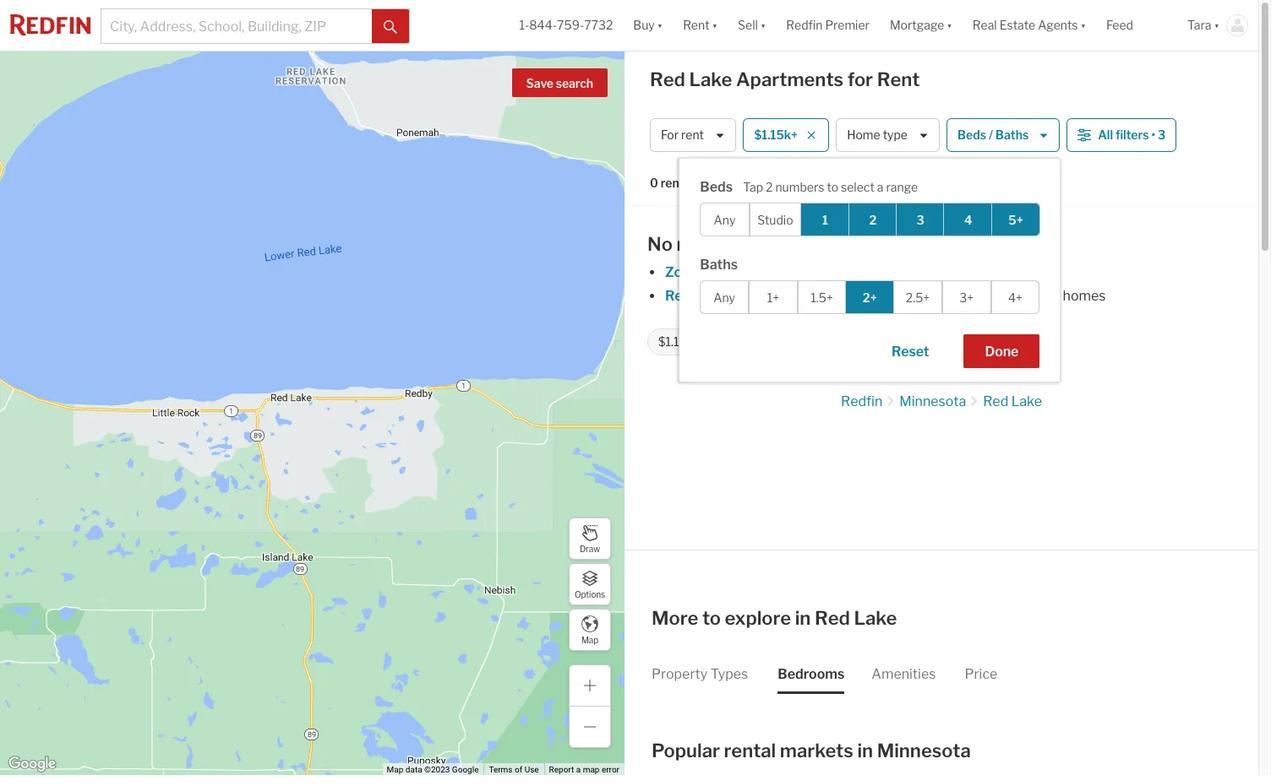 Task type: vqa. For each thing, say whether or not it's contained in the screenshot.
San related to San Francisco, CA
no



Task type: describe. For each thing, give the bounding box(es) containing it.
▾ for buy ▾
[[657, 18, 663, 32]]

tara
[[1188, 18, 1212, 32]]

dialog containing beds
[[680, 159, 1060, 382]]

reset inside reset button
[[892, 344, 929, 360]]

5+
[[1009, 213, 1023, 227]]

options
[[575, 590, 605, 600]]

your
[[874, 288, 902, 304]]

▾ inside 'link'
[[1081, 18, 1086, 32]]

feed
[[1106, 18, 1133, 32]]

sell ▾
[[738, 18, 766, 32]]

1 option group from the top
[[700, 203, 1041, 237]]

home type button
[[836, 118, 940, 152]]

sort :
[[721, 176, 748, 191]]

all filters • 3
[[1098, 128, 1166, 142]]

red lake apartments for rent
[[650, 68, 920, 90]]

2+
[[863, 290, 877, 305]]

759-
[[557, 18, 584, 32]]

4 checkbox
[[944, 203, 993, 237]]

1-844-759-7732
[[519, 18, 613, 32]]

0 horizontal spatial 2
[[766, 180, 773, 195]]

▾ for rent ▾
[[712, 18, 718, 32]]

$1.15k+ inside button
[[754, 128, 798, 142]]

amenities element
[[872, 653, 936, 695]]

redfin premier
[[786, 18, 870, 32]]

1+ radio
[[749, 281, 798, 314]]

zoom out reset all filters or remove one of your filters below to see more homes
[[665, 265, 1106, 304]]

2 option group from the top
[[700, 281, 1040, 314]]

0 horizontal spatial to
[[702, 608, 721, 630]]

▾ for sell ▾
[[761, 18, 766, 32]]

popular
[[652, 740, 720, 762]]

no results
[[647, 233, 738, 255]]

all
[[706, 288, 720, 304]]

0
[[650, 176, 658, 191]]

1 vertical spatial minnesota
[[877, 740, 971, 762]]

buy ▾
[[633, 18, 663, 32]]

:
[[746, 176, 748, 191]]

• for rentals
[[709, 177, 712, 192]]

3 inside button
[[1158, 128, 1166, 142]]

done button
[[964, 335, 1040, 369]]

1 horizontal spatial filters
[[905, 288, 941, 304]]

range
[[886, 180, 918, 195]]

recommended
[[751, 176, 837, 191]]

2 checkbox
[[848, 203, 898, 237]]

lake for red lake
[[1012, 394, 1042, 410]]

options button
[[569, 564, 611, 606]]

4
[[964, 213, 972, 227]]

mortgage ▾ button
[[880, 0, 963, 51]]

or
[[764, 288, 777, 304]]

reset all filters button
[[664, 288, 761, 304]]

all
[[1098, 128, 1113, 142]]

all filters • 3 button
[[1067, 118, 1177, 152]]

remove
[[780, 288, 828, 304]]

reset inside 'zoom out reset all filters or remove one of your filters below to see more homes'
[[665, 288, 703, 304]]

sell
[[738, 18, 758, 32]]

any for 1+
[[714, 290, 735, 305]]

mortgage ▾ button
[[890, 0, 952, 51]]

1.5+
[[811, 290, 833, 305]]

map for map
[[581, 635, 599, 645]]

2.5+ radio
[[894, 281, 942, 314]]

price
[[965, 667, 998, 683]]

real
[[973, 18, 997, 32]]

1 vertical spatial rent
[[877, 68, 920, 90]]

terms
[[489, 766, 513, 775]]

3 checkbox
[[896, 203, 945, 237]]

explore
[[725, 608, 791, 630]]

report a map error link
[[549, 766, 620, 775]]

amenities
[[872, 667, 936, 683]]

to inside 'zoom out reset all filters or remove one of your filters below to see more homes'
[[985, 288, 998, 304]]

sell ▾ button
[[738, 0, 766, 51]]

use
[[525, 766, 539, 775]]

▾ for mortgage ▾
[[947, 18, 952, 32]]

©2023
[[424, 766, 450, 775]]

0 rentals •
[[650, 176, 712, 192]]

zoom out button
[[664, 265, 727, 281]]

2.5+
[[906, 290, 930, 305]]

2+ radio
[[846, 281, 894, 314]]

red lake link
[[983, 394, 1042, 410]]

more to explore in red lake
[[652, 608, 897, 630]]

below
[[944, 288, 982, 304]]

red for red lake
[[983, 394, 1009, 410]]

more
[[652, 608, 698, 630]]

to inside dialog
[[827, 180, 839, 195]]

2 inside option
[[869, 213, 877, 227]]

property
[[652, 667, 708, 683]]

5+ checkbox
[[991, 203, 1041, 237]]

in for red
[[795, 608, 811, 630]]

popular rental markets in minnesota
[[652, 740, 971, 762]]

any for studio
[[714, 213, 736, 227]]

map
[[583, 766, 600, 775]]

zoom
[[665, 265, 702, 281]]

beds for beds
[[700, 179, 733, 195]]

Any checkbox
[[700, 203, 749, 237]]

baths inside dialog
[[700, 257, 738, 273]]

for rent
[[661, 128, 704, 142]]

google image
[[4, 754, 60, 776]]

real estate agents ▾ link
[[973, 0, 1086, 51]]

rent ▾ button
[[683, 0, 718, 51]]

for
[[661, 128, 679, 142]]

3 inside "checkbox"
[[917, 213, 925, 227]]

City, Address, School, Building, ZIP search field
[[101, 9, 372, 43]]

save
[[526, 76, 554, 90]]

done
[[985, 344, 1019, 360]]

a inside dialog
[[877, 180, 884, 195]]

1+
[[767, 290, 779, 305]]

rent
[[681, 128, 704, 142]]

redfin for redfin
[[841, 394, 883, 410]]



Task type: locate. For each thing, give the bounding box(es) containing it.
1 horizontal spatial to
[[827, 180, 839, 195]]

2
[[766, 180, 773, 195], [869, 213, 877, 227]]

$1.15k+
[[754, 128, 798, 142], [658, 335, 700, 349]]

of left use
[[515, 766, 523, 775]]

redfin
[[786, 18, 823, 32], [841, 394, 883, 410]]

0 vertical spatial of
[[858, 288, 871, 304]]

lake up amenities element
[[854, 608, 897, 630]]

dialog
[[680, 159, 1060, 382]]

1 vertical spatial any
[[714, 290, 735, 305]]

lake for red lake apartments for rent
[[689, 68, 732, 90]]

redfin for redfin premier
[[786, 18, 823, 32]]

of inside 'zoom out reset all filters or remove one of your filters below to see more homes'
[[858, 288, 871, 304]]

1
[[822, 213, 828, 227]]

0 vertical spatial baths
[[996, 128, 1029, 142]]

▾ for tara ▾
[[1214, 18, 1220, 32]]

map down options
[[581, 635, 599, 645]]

0 horizontal spatial •
[[709, 177, 712, 192]]

error
[[602, 766, 620, 775]]

redfin premier button
[[776, 0, 880, 51]]

844-
[[529, 18, 557, 32]]

1 horizontal spatial $1.15k+
[[754, 128, 798, 142]]

buy ▾ button
[[623, 0, 673, 51]]

report a map error
[[549, 766, 620, 775]]

0 vertical spatial in
[[795, 608, 811, 630]]

one
[[831, 288, 855, 304]]

1 vertical spatial in
[[857, 740, 873, 762]]

4 ▾ from the left
[[947, 18, 952, 32]]

3 down range
[[917, 213, 925, 227]]

1 horizontal spatial red
[[815, 608, 850, 630]]

save search
[[526, 76, 593, 90]]

0 horizontal spatial red
[[650, 68, 685, 90]]

report
[[549, 766, 574, 775]]

home
[[847, 128, 880, 142]]

beds for beds / baths
[[958, 128, 987, 142]]

1 vertical spatial map
[[387, 766, 403, 775]]

1 checkbox
[[801, 203, 850, 237]]

redfin inside button
[[786, 18, 823, 32]]

real estate agents ▾ button
[[963, 0, 1096, 51]]

• for filters
[[1152, 128, 1156, 142]]

1 horizontal spatial redfin
[[841, 394, 883, 410]]

▾ right "buy"
[[657, 18, 663, 32]]

• right all
[[1152, 128, 1156, 142]]

to left see
[[985, 288, 998, 304]]

4+ radio
[[991, 281, 1040, 314]]

1 horizontal spatial map
[[581, 635, 599, 645]]

redfin down reset button
[[841, 394, 883, 410]]

0 horizontal spatial beds
[[700, 179, 733, 195]]

any inside any 'checkbox'
[[714, 213, 736, 227]]

1 horizontal spatial lake
[[854, 608, 897, 630]]

search
[[556, 76, 593, 90]]

for
[[848, 68, 873, 90]]

0 horizontal spatial lake
[[689, 68, 732, 90]]

more
[[1027, 288, 1060, 304]]

rent
[[683, 18, 710, 32], [877, 68, 920, 90]]

$1.15k+ button
[[743, 118, 829, 152]]

type
[[883, 128, 908, 142]]

minnesota down amenities
[[877, 740, 971, 762]]

of right the one
[[858, 288, 871, 304]]

1 horizontal spatial baths
[[996, 128, 1029, 142]]

out
[[705, 265, 727, 281]]

1 horizontal spatial a
[[877, 180, 884, 195]]

filters inside the all filters • 3 button
[[1116, 128, 1149, 142]]

submit search image
[[384, 20, 397, 34]]

0 horizontal spatial reset
[[665, 288, 703, 304]]

map for map data ©2023 google
[[387, 766, 403, 775]]

minnesota down reset button
[[900, 394, 966, 410]]

2 vertical spatial red
[[815, 608, 850, 630]]

bedrooms
[[778, 667, 845, 683]]

▾
[[657, 18, 663, 32], [712, 18, 718, 32], [761, 18, 766, 32], [947, 18, 952, 32], [1081, 18, 1086, 32], [1214, 18, 1220, 32]]

7732
[[584, 18, 613, 32]]

property types
[[652, 667, 748, 683]]

Studio checkbox
[[749, 203, 801, 237]]

▾ right mortgage
[[947, 18, 952, 32]]

0 horizontal spatial baths
[[700, 257, 738, 273]]

3+
[[960, 290, 974, 305]]

baths down results
[[700, 257, 738, 273]]

0 horizontal spatial map
[[387, 766, 403, 775]]

0 horizontal spatial a
[[576, 766, 581, 775]]

types
[[711, 667, 748, 683]]

a left range
[[877, 180, 884, 195]]

3+ radio
[[942, 281, 991, 314]]

1 vertical spatial •
[[709, 177, 712, 192]]

2 vertical spatial to
[[702, 608, 721, 630]]

0 vertical spatial redfin
[[786, 18, 823, 32]]

0 horizontal spatial in
[[795, 608, 811, 630]]

studio
[[758, 213, 793, 227]]

tara ▾
[[1188, 18, 1220, 32]]

in for minnesota
[[857, 740, 873, 762]]

any inside any radio
[[714, 290, 735, 305]]

0 horizontal spatial of
[[515, 766, 523, 775]]

results
[[677, 233, 738, 255]]

0 horizontal spatial 3
[[917, 213, 925, 227]]

0 vertical spatial rent
[[683, 18, 710, 32]]

select
[[841, 180, 875, 195]]

3 right all
[[1158, 128, 1166, 142]]

3
[[1158, 128, 1166, 142], [917, 213, 925, 227]]

markets
[[780, 740, 854, 762]]

redfin link
[[841, 394, 883, 410]]

red
[[650, 68, 685, 90], [983, 394, 1009, 410], [815, 608, 850, 630]]

1 horizontal spatial of
[[858, 288, 871, 304]]

1 vertical spatial reset
[[892, 344, 929, 360]]

$1.15k+ left remove $1.15k+ icon
[[754, 128, 798, 142]]

0 vertical spatial lake
[[689, 68, 732, 90]]

home type
[[847, 128, 908, 142]]

map data ©2023 google
[[387, 766, 479, 775]]

to left select at the right
[[827, 180, 839, 195]]

4+
[[1008, 290, 1023, 305]]

2 vertical spatial lake
[[854, 608, 897, 630]]

2 horizontal spatial filters
[[1116, 128, 1149, 142]]

1 any from the top
[[714, 213, 736, 227]]

2 ▾ from the left
[[712, 18, 718, 32]]

reset down 'zoom'
[[665, 288, 703, 304]]

0 vertical spatial option group
[[700, 203, 1041, 237]]

draw button
[[569, 518, 611, 560]]

1 vertical spatial to
[[985, 288, 998, 304]]

rent right for
[[877, 68, 920, 90]]

remove 2+ baths image
[[888, 337, 898, 347]]

sort
[[721, 176, 746, 191]]

no
[[647, 233, 673, 255]]

1 horizontal spatial reset
[[892, 344, 929, 360]]

1 vertical spatial baths
[[700, 257, 738, 273]]

0 vertical spatial beds
[[958, 128, 987, 142]]

recommended button
[[748, 175, 850, 192]]

numbers
[[775, 180, 825, 195]]

lake down done
[[1012, 394, 1042, 410]]

to right the more
[[702, 608, 721, 630]]

1 vertical spatial lake
[[1012, 394, 1042, 410]]

option group
[[700, 203, 1041, 237], [700, 281, 1040, 314]]

• inside 0 rentals •
[[709, 177, 712, 192]]

1 horizontal spatial beds
[[958, 128, 987, 142]]

terms of use link
[[489, 766, 539, 775]]

bedrooms element
[[778, 653, 845, 695]]

▾ right agents
[[1081, 18, 1086, 32]]

0 horizontal spatial $1.15k+
[[658, 335, 700, 349]]

1 vertical spatial 3
[[917, 213, 925, 227]]

red up the for
[[650, 68, 685, 90]]

rental
[[724, 740, 776, 762]]

map
[[581, 635, 599, 645], [387, 766, 403, 775]]

6 ▾ from the left
[[1214, 18, 1220, 32]]

map left 'data'
[[387, 766, 403, 775]]

0 vertical spatial 2
[[766, 180, 773, 195]]

baths inside button
[[996, 128, 1029, 142]]

sell ▾ button
[[728, 0, 776, 51]]

beds inside dialog
[[700, 179, 733, 195]]

beds left /
[[958, 128, 987, 142]]

reset button
[[871, 335, 950, 369]]

mortgage ▾
[[890, 18, 952, 32]]

0 vertical spatial •
[[1152, 128, 1156, 142]]

2 any from the top
[[714, 290, 735, 305]]

▾ left 'sell'
[[712, 18, 718, 32]]

Any radio
[[700, 281, 749, 314]]

google
[[452, 766, 479, 775]]

▾ right tara
[[1214, 18, 1220, 32]]

rent inside dropdown button
[[683, 18, 710, 32]]

1 horizontal spatial rent
[[877, 68, 920, 90]]

red down done
[[983, 394, 1009, 410]]

redfin left premier
[[786, 18, 823, 32]]

beds left :
[[700, 179, 733, 195]]

0 vertical spatial $1.15k+
[[754, 128, 798, 142]]

1 horizontal spatial 3
[[1158, 128, 1166, 142]]

buy
[[633, 18, 655, 32]]

1.5+ radio
[[798, 281, 846, 314]]

baths right /
[[996, 128, 1029, 142]]

2 right tap
[[766, 180, 773, 195]]

any down out
[[714, 290, 735, 305]]

0 vertical spatial 3
[[1158, 128, 1166, 142]]

5 ▾ from the left
[[1081, 18, 1086, 32]]

for rent button
[[650, 118, 737, 152]]

1 vertical spatial of
[[515, 766, 523, 775]]

0 vertical spatial any
[[714, 213, 736, 227]]

premier
[[825, 18, 870, 32]]

1 vertical spatial option group
[[700, 281, 1040, 314]]

beds inside button
[[958, 128, 987, 142]]

0 horizontal spatial redfin
[[786, 18, 823, 32]]

tap 2 numbers to select a range
[[743, 180, 918, 195]]

baths
[[996, 128, 1029, 142], [700, 257, 738, 273]]

map button
[[569, 609, 611, 652]]

remove $1.15k+ image
[[807, 130, 817, 140]]

feed button
[[1096, 0, 1177, 51]]

a
[[877, 180, 884, 195], [576, 766, 581, 775]]

a left "map"
[[576, 766, 581, 775]]

reset
[[665, 288, 703, 304], [892, 344, 929, 360]]

red up bedrooms element
[[815, 608, 850, 630]]

• inside button
[[1152, 128, 1156, 142]]

apartments
[[736, 68, 844, 90]]

1 vertical spatial red
[[983, 394, 1009, 410]]

0 vertical spatial map
[[581, 635, 599, 645]]

agents
[[1038, 18, 1078, 32]]

data
[[406, 766, 422, 775]]

0 vertical spatial minnesota
[[900, 394, 966, 410]]

1 vertical spatial beds
[[700, 179, 733, 195]]

0 vertical spatial a
[[877, 180, 884, 195]]

▾ right 'sell'
[[761, 18, 766, 32]]

property types element
[[652, 653, 748, 695]]

$1.15k+ down reset all filters button
[[658, 335, 700, 349]]

1 horizontal spatial •
[[1152, 128, 1156, 142]]

homes
[[1063, 288, 1106, 304]]

mortgage
[[890, 18, 944, 32]]

1 horizontal spatial in
[[857, 740, 873, 762]]

in right the markets
[[857, 740, 873, 762]]

1 vertical spatial redfin
[[841, 394, 883, 410]]

1 vertical spatial a
[[576, 766, 581, 775]]

3 ▾ from the left
[[761, 18, 766, 32]]

any up results
[[714, 213, 736, 227]]

see
[[1001, 288, 1024, 304]]

rentals
[[661, 176, 700, 191]]

map region
[[0, 0, 841, 776]]

buy ▾ button
[[633, 0, 663, 51]]

2 horizontal spatial lake
[[1012, 394, 1042, 410]]

• left sort
[[709, 177, 712, 192]]

0 vertical spatial reset
[[665, 288, 703, 304]]

red for red lake apartments for rent
[[650, 68, 685, 90]]

0 vertical spatial to
[[827, 180, 839, 195]]

any
[[714, 213, 736, 227], [714, 290, 735, 305]]

in
[[795, 608, 811, 630], [857, 740, 873, 762]]

estate
[[1000, 18, 1036, 32]]

in right explore
[[795, 608, 811, 630]]

1 vertical spatial $1.15k+
[[658, 335, 700, 349]]

2 horizontal spatial to
[[985, 288, 998, 304]]

map inside button
[[581, 635, 599, 645]]

minnesota link
[[900, 394, 966, 410]]

1 vertical spatial 2
[[869, 213, 877, 227]]

1 horizontal spatial 2
[[869, 213, 877, 227]]

0 vertical spatial red
[[650, 68, 685, 90]]

draw
[[580, 544, 600, 554]]

reset up "minnesota" link on the right bottom of the page
[[892, 344, 929, 360]]

lake down rent ▾ button at top
[[689, 68, 732, 90]]

0 horizontal spatial filters
[[723, 288, 760, 304]]

price element
[[965, 653, 998, 695]]

rent ▾ button
[[673, 0, 728, 51]]

1 ▾ from the left
[[657, 18, 663, 32]]

2 down select at the right
[[869, 213, 877, 227]]

rent right buy ▾
[[683, 18, 710, 32]]

2 horizontal spatial red
[[983, 394, 1009, 410]]

0 horizontal spatial rent
[[683, 18, 710, 32]]



